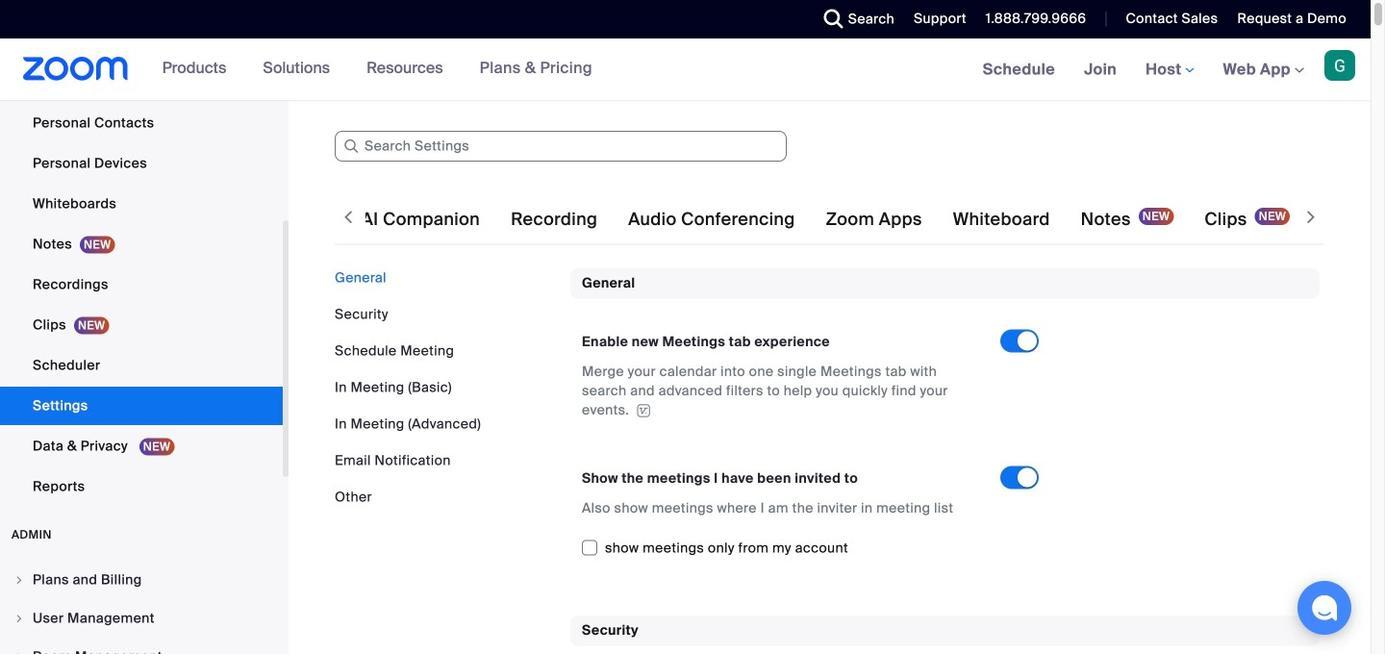 Task type: vqa. For each thing, say whether or not it's contained in the screenshot.
"Personal Menu" menu
yes



Task type: describe. For each thing, give the bounding box(es) containing it.
scroll left image
[[339, 208, 358, 227]]

1 menu item from the top
[[0, 562, 283, 599]]

zoom logo image
[[23, 57, 129, 81]]

side navigation navigation
[[0, 0, 289, 654]]

general element
[[571, 269, 1321, 585]]

tabs of my account settings page tab list
[[161, 192, 1295, 246]]

3 menu item from the top
[[0, 639, 283, 654]]

product information navigation
[[148, 38, 607, 100]]

meetings navigation
[[969, 38, 1372, 102]]

scroll right image
[[1302, 208, 1321, 227]]



Task type: locate. For each thing, give the bounding box(es) containing it.
admin menu menu
[[0, 562, 283, 654]]

application inside 'general' element
[[582, 362, 984, 420]]

personal menu menu
[[0, 0, 283, 508]]

right image
[[13, 613, 25, 625], [13, 652, 25, 654]]

2 right image from the top
[[13, 652, 25, 654]]

menu item
[[0, 562, 283, 599], [0, 601, 283, 637], [0, 639, 283, 654]]

1 vertical spatial right image
[[13, 652, 25, 654]]

open chat image
[[1312, 595, 1339, 622]]

0 vertical spatial menu item
[[0, 562, 283, 599]]

2 menu item from the top
[[0, 601, 283, 637]]

profile picture image
[[1325, 50, 1356, 81]]

Search Settings text field
[[335, 131, 787, 162]]

2 vertical spatial menu item
[[0, 639, 283, 654]]

0 vertical spatial right image
[[13, 613, 25, 625]]

banner
[[0, 38, 1372, 102]]

1 vertical spatial menu item
[[0, 601, 283, 637]]

application
[[582, 362, 984, 420]]

right image
[[13, 575, 25, 586]]

1 right image from the top
[[13, 613, 25, 625]]

menu bar
[[335, 269, 556, 507]]

support version for enable new meetings tab experience image
[[634, 404, 654, 418]]



